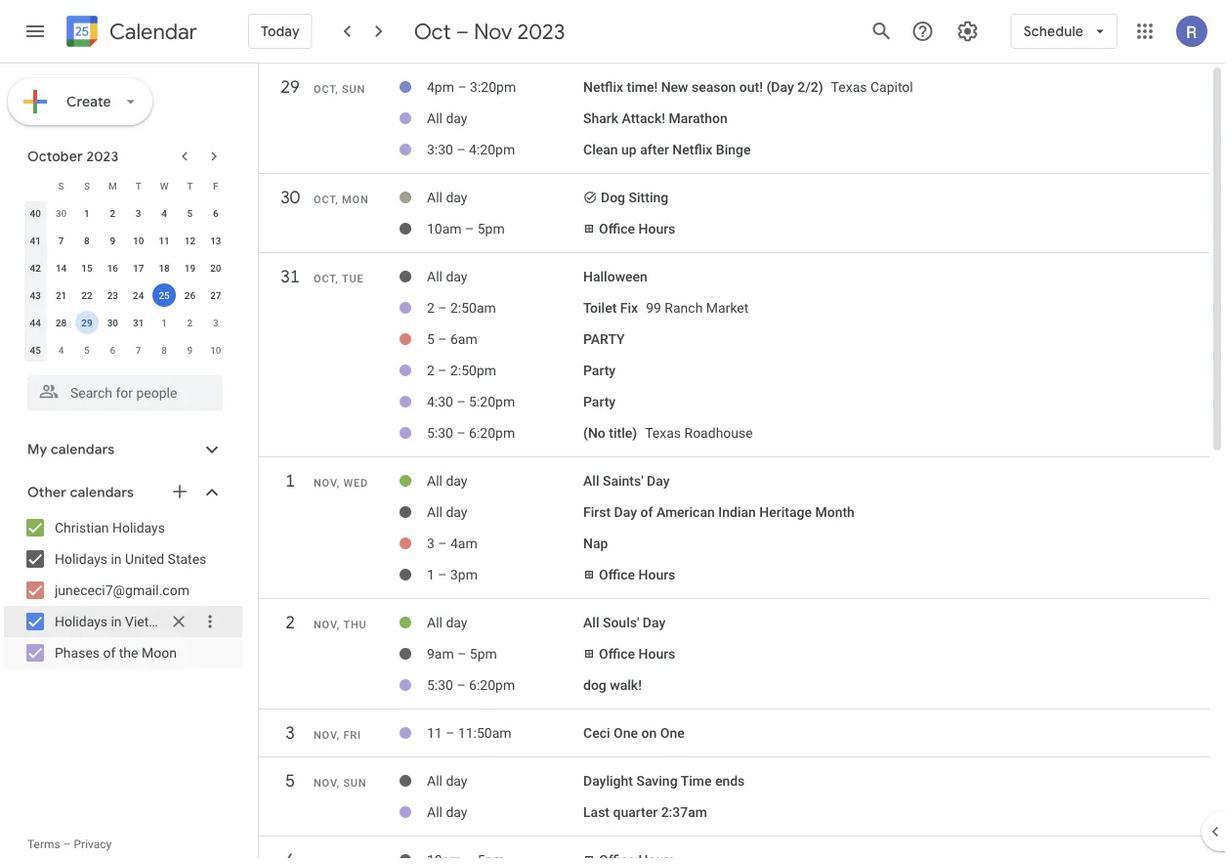 Task type: describe. For each thing, give the bounding box(es) containing it.
1 s from the left
[[58, 180, 64, 192]]

45
[[30, 344, 41, 356]]

main drawer image
[[23, 20, 47, 43]]

hours inside 1 "row group"
[[639, 567, 676, 583]]

nov up 3:20pm
[[474, 18, 513, 45]]

1 one from the left
[[614, 725, 638, 741]]

18 element
[[153, 256, 176, 280]]

6 inside november 6 element
[[110, 344, 115, 356]]

office hours inside 1 "row group"
[[599, 567, 676, 583]]

ranch
[[665, 300, 703, 316]]

0 horizontal spatial 9
[[110, 235, 115, 246]]

– for first 5:30 – 6:20pm cell from the top
[[457, 425, 466, 441]]

holidays for united
[[55, 551, 108, 567]]

all inside 30 row
[[427, 189, 443, 205]]

24 element
[[127, 283, 150, 307]]

hours for 2
[[639, 646, 676, 662]]

1 vertical spatial 4
[[58, 344, 64, 356]]

other calendars list
[[4, 512, 242, 669]]

november 6 element
[[101, 338, 124, 362]]

privacy link
[[74, 838, 112, 851]]

november 9 element
[[178, 338, 202, 362]]

other
[[27, 484, 67, 501]]

2 all day cell from the top
[[427, 182, 584, 213]]

office hours for 2
[[599, 646, 676, 662]]

month
[[816, 504, 855, 520]]

office for 2
[[599, 646, 635, 662]]

row containing 44
[[22, 309, 229, 336]]

walk!
[[610, 677, 642, 693]]

vietnam
[[125, 613, 176, 629]]

, for 2
[[337, 619, 340, 631]]

last quarter 2:37am button
[[584, 804, 708, 820]]

schedule button
[[1011, 8, 1118, 55]]

2 – 2:50am cell
[[427, 292, 584, 324]]

17
[[133, 262, 144, 274]]

ceci one on one
[[584, 725, 685, 741]]

dog walk!
[[584, 677, 642, 693]]

row containing s
[[22, 172, 229, 199]]

30 row
[[259, 180, 1210, 225]]

30 for 30 link
[[280, 186, 299, 209]]

row group inside october 2023 grid
[[22, 199, 229, 364]]

30 for 30 element
[[107, 317, 118, 328]]

all day cell for shark attack! marathon
[[427, 103, 584, 134]]

0 horizontal spatial 7
[[58, 235, 64, 246]]

all saints' day button
[[584, 473, 670, 489]]

texas inside 31 row group
[[645, 425, 681, 441]]

november 7 element
[[127, 338, 150, 362]]

dog
[[584, 677, 607, 693]]

calendar element
[[63, 12, 197, 55]]

– for 2 – 2:50am cell at the top left of page
[[438, 300, 447, 316]]

4:30
[[427, 394, 453, 410]]

marathon
[[669, 110, 728, 126]]

netflix time! new season out! (day 2/2) button
[[584, 79, 824, 95]]

5 for 5 – 6am
[[427, 331, 435, 347]]

14
[[56, 262, 67, 274]]

all day for first day of american indian heritage month
[[427, 504, 468, 520]]

30 for september 30 element
[[56, 207, 67, 219]]

29 element
[[75, 311, 99, 334]]

2 down m
[[110, 207, 115, 219]]

all day for last quarter 2:37am
[[427, 804, 468, 820]]

calendar heading
[[106, 18, 197, 45]]

my calendars button
[[4, 434, 242, 465]]

3:30
[[427, 141, 453, 158]]

9 inside the november 9 element
[[187, 344, 193, 356]]

10 for "10" element
[[133, 235, 144, 246]]

all for daylight saving time ends
[[427, 773, 443, 789]]

1 – 3pm
[[427, 567, 478, 583]]

0 vertical spatial holidays
[[112, 519, 165, 536]]

christian holidays
[[55, 519, 165, 536]]

, for 31
[[336, 273, 339, 285]]

day for halloween
[[446, 269, 468, 285]]

9am – 5pm cell
[[427, 638, 584, 670]]

2:50pm
[[451, 362, 497, 378]]

1 for 1 – 3pm
[[427, 567, 435, 583]]

all souls' day button
[[584, 615, 666, 631]]

my calendars
[[27, 441, 115, 458]]

office inside 1 "row group"
[[599, 567, 635, 583]]

2 row group
[[259, 605, 1210, 710]]

christian
[[55, 519, 109, 536]]

11 for 11
[[159, 235, 170, 246]]

netflix inside 29 row
[[584, 79, 624, 95]]

quarter
[[613, 804, 658, 820]]

all day cell for first day of american indian heritage month
[[427, 497, 584, 528]]

5 up 12 element
[[187, 207, 193, 219]]

– for 2 – 2:50pm cell
[[438, 362, 447, 378]]

nov , wed
[[314, 477, 368, 489]]

shark attack! marathon button
[[584, 110, 728, 126]]

30 link
[[273, 180, 308, 215]]

3 – 4am
[[427, 535, 478, 551]]

create button
[[8, 78, 152, 125]]

day for 2
[[643, 615, 666, 631]]

other calendars button
[[4, 477, 242, 508]]

(no title) texas roadhouse
[[584, 425, 753, 441]]

first
[[584, 504, 611, 520]]

5:30 – 6:20pm for first 5:30 – 6:20pm cell from the top
[[427, 425, 515, 441]]

6am
[[451, 331, 478, 347]]

2/2)
[[798, 79, 824, 95]]

29 row group
[[259, 69, 1210, 174]]

30 element
[[101, 311, 124, 334]]

2 s from the left
[[84, 180, 90, 192]]

daylight
[[584, 773, 633, 789]]

31 link
[[273, 259, 308, 294]]

3 for november 3 element
[[213, 317, 219, 328]]

today
[[261, 22, 300, 40]]

my
[[27, 441, 47, 458]]

oct , tue
[[314, 273, 364, 285]]

10 for november 10 element
[[210, 344, 221, 356]]

fri
[[343, 729, 361, 741]]

after
[[640, 141, 669, 158]]

3 – 4am cell
[[427, 528, 584, 559]]

terms – privacy
[[27, 838, 112, 851]]

2 – 2:50pm
[[427, 362, 497, 378]]

0 vertical spatial 6
[[213, 207, 219, 219]]

sun for 5
[[343, 777, 367, 789]]

dog sitting button
[[601, 189, 669, 205]]

3 for '3' link
[[285, 722, 294, 744]]

5 for november 5 element
[[84, 344, 90, 356]]

, for 5
[[337, 777, 340, 789]]

5:30 – 6:20pm for 5:30 – 6:20pm cell in the 2 row group
[[427, 677, 515, 693]]

in for vietnam
[[111, 613, 122, 629]]

9am
[[427, 646, 454, 662]]

– for 3 – 4am cell
[[438, 535, 447, 551]]

5:30 for first 5:30 – 6:20pm cell from the top
[[427, 425, 453, 441]]

3:20pm
[[470, 79, 516, 95]]

4pm
[[427, 79, 454, 95]]

holidays in vietnam list item
[[4, 606, 242, 637]]

4:30 – 5:20pm
[[427, 394, 515, 410]]

market
[[706, 300, 749, 316]]

5pm for 2
[[470, 646, 497, 662]]

31 for 31 element
[[133, 317, 144, 328]]

2 – 2:50am
[[427, 300, 496, 316]]

october 2023
[[27, 148, 119, 165]]

, for 29
[[336, 83, 339, 95]]

2 for 2 – 2:50am
[[427, 300, 435, 316]]

3:30 – 4:20pm cell
[[427, 134, 584, 165]]

25 cell
[[151, 281, 177, 309]]

23 element
[[101, 283, 124, 307]]

2 for 2 – 2:50pm
[[427, 362, 435, 378]]

day for all saints' day
[[446, 473, 468, 489]]

office hours for 30
[[599, 221, 676, 237]]

day for shark attack! marathon
[[446, 110, 468, 126]]

18
[[159, 262, 170, 274]]

31 for the 31 link at the left top of page
[[280, 265, 299, 288]]

1 horizontal spatial 2023
[[518, 18, 565, 45]]

all day inside 30 row
[[427, 189, 468, 205]]

oct , mon
[[314, 194, 369, 206]]

99
[[646, 300, 662, 316]]

20
[[210, 262, 221, 274]]

junececi7@gmail.com
[[55, 582, 190, 598]]

title)
[[609, 425, 637, 441]]

moon
[[142, 645, 177, 661]]

21 element
[[49, 283, 73, 307]]

1 t from the left
[[136, 180, 141, 192]]

oct for oct , mon
[[314, 194, 336, 206]]

17 element
[[127, 256, 150, 280]]

f
[[213, 180, 219, 192]]

11 element
[[153, 229, 176, 252]]

19
[[184, 262, 196, 274]]

thu
[[343, 619, 367, 631]]

2 office hours button from the top
[[599, 567, 676, 583]]

5 – 6am
[[427, 331, 478, 347]]

20 element
[[204, 256, 228, 280]]

office hours button for 2
[[599, 646, 676, 662]]

clean up after netflix binge
[[584, 141, 751, 158]]

– for 5 – 6am cell
[[438, 331, 447, 347]]

43
[[30, 289, 41, 301]]

, for 1
[[337, 477, 340, 489]]

shark attack! marathon
[[584, 110, 728, 126]]

5 for 5 link
[[285, 770, 294, 792]]

all day cell for last quarter 2:37am
[[427, 797, 584, 828]]

wed
[[343, 477, 368, 489]]

all for all souls' day
[[427, 615, 443, 631]]

dog
[[601, 189, 626, 205]]

all day cell for all saints' day
[[427, 465, 584, 497]]

toilet
[[584, 300, 617, 316]]

oct for oct , sun
[[314, 83, 336, 95]]

5:30 – 6:20pm cell inside 2 row group
[[427, 670, 584, 701]]

1 vertical spatial day
[[614, 504, 637, 520]]

saving
[[637, 773, 678, 789]]

27
[[210, 289, 221, 301]]

all for all saints' day
[[427, 473, 443, 489]]

november 1 element
[[153, 311, 176, 334]]

office hours button for 30
[[599, 221, 676, 237]]

Search for people text field
[[39, 375, 211, 411]]

2 link
[[273, 605, 308, 640]]

41
[[30, 235, 41, 246]]

11:50am
[[458, 725, 512, 741]]

nov , thu
[[314, 619, 367, 631]]

halloween button
[[584, 269, 648, 285]]

cell for 4pm – 3:20pm
[[584, 71, 1200, 103]]

– for 4:30 – 5:20pm cell
[[457, 394, 466, 410]]

13
[[210, 235, 221, 246]]

oct for oct , tue
[[314, 273, 336, 285]]

american
[[657, 504, 715, 520]]

row containing 43
[[22, 281, 229, 309]]

21
[[56, 289, 67, 301]]

office hours cell for 30
[[584, 213, 1200, 244]]

4am
[[451, 535, 478, 551]]

oct – nov 2023
[[414, 18, 565, 45]]

all day for halloween
[[427, 269, 468, 285]]



Task type: locate. For each thing, give the bounding box(es) containing it.
1 vertical spatial office hours
[[599, 567, 676, 583]]

office hours cell inside 1 "row group"
[[584, 559, 1200, 590]]

nov left wed
[[314, 477, 337, 489]]

2 vertical spatial holidays
[[55, 613, 108, 629]]

0 vertical spatial 2023
[[518, 18, 565, 45]]

1 inside november 1 element
[[161, 317, 167, 328]]

– for 9am – 5pm cell
[[458, 646, 467, 662]]

nov for 5
[[314, 777, 337, 789]]

0 horizontal spatial 4
[[58, 344, 64, 356]]

last
[[584, 804, 610, 820]]

– left 4am
[[438, 535, 447, 551]]

oct for oct – nov 2023
[[414, 18, 451, 45]]

netflix down marathon
[[673, 141, 713, 158]]

–
[[456, 18, 469, 45], [458, 79, 467, 95], [457, 141, 466, 158], [465, 221, 474, 237], [438, 300, 447, 316], [438, 331, 447, 347], [438, 362, 447, 378], [457, 394, 466, 410], [457, 425, 466, 441], [438, 535, 447, 551], [438, 567, 447, 583], [458, 646, 467, 662], [457, 677, 466, 693], [446, 725, 455, 741], [63, 838, 71, 851]]

oct inside 30 row
[[314, 194, 336, 206]]

office hours button up all souls' day button
[[599, 567, 676, 583]]

1 horizontal spatial 8
[[161, 344, 167, 356]]

0 vertical spatial party button
[[584, 362, 616, 378]]

2 5:30 – 6:20pm cell from the top
[[427, 670, 584, 701]]

in inside list item
[[111, 613, 122, 629]]

office hours button down dog sitting
[[599, 221, 676, 237]]

2 party from the top
[[584, 394, 616, 410]]

0 horizontal spatial 11
[[159, 235, 170, 246]]

3 all day from the top
[[427, 269, 468, 285]]

0 vertical spatial netflix
[[584, 79, 624, 95]]

office hours button up walk!
[[599, 646, 676, 662]]

one right on
[[660, 725, 685, 741]]

9 left "10" element
[[110, 235, 115, 246]]

, inside 2 row
[[337, 619, 340, 631]]

5 all day cell from the top
[[427, 497, 584, 528]]

1 party from the top
[[584, 362, 616, 378]]

row containing 45
[[22, 336, 229, 364]]

day right first
[[614, 504, 637, 520]]

– inside '30' row group
[[465, 221, 474, 237]]

5:30 – 6:20pm cell up 11 – 11:50am cell
[[427, 670, 584, 701]]

1 all day from the top
[[427, 110, 468, 126]]

2023 up m
[[86, 148, 119, 165]]

5:30 inside 31 row group
[[427, 425, 453, 441]]

all day for daylight saving time ends
[[427, 773, 468, 789]]

nov inside 2 row
[[314, 619, 337, 631]]

1 vertical spatial hours
[[639, 567, 676, 583]]

2 one from the left
[[660, 725, 685, 741]]

2023 up 4pm – 3:20pm cell
[[518, 18, 565, 45]]

0 vertical spatial 5:30 – 6:20pm
[[427, 425, 515, 441]]

of left the
[[103, 645, 116, 661]]

2 6:20pm from the top
[[469, 677, 515, 693]]

all day inside 29 row group
[[427, 110, 468, 126]]

calendars up "other calendars"
[[51, 441, 115, 458]]

11
[[159, 235, 170, 246], [427, 725, 442, 741]]

10 element
[[127, 229, 150, 252]]

1 vertical spatial 5pm
[[470, 646, 497, 662]]

sun down fri
[[343, 777, 367, 789]]

6:20pm down 9am – 5pm cell
[[469, 677, 515, 693]]

0 horizontal spatial netflix
[[584, 79, 624, 95]]

4 all day cell from the top
[[427, 465, 584, 497]]

all for first day of american indian heritage month
[[427, 504, 443, 520]]

1 right 31 element
[[161, 317, 167, 328]]

6 all day from the top
[[427, 615, 468, 631]]

5:30 – 6:20pm cell
[[427, 417, 584, 449], [427, 670, 584, 701]]

office hours button inside '30' row group
[[599, 221, 676, 237]]

0 vertical spatial hours
[[639, 221, 676, 237]]

30 inside row
[[280, 186, 299, 209]]

nap
[[584, 535, 608, 551]]

1 vertical spatial 5:30
[[427, 677, 453, 693]]

11 for 11 – 11:50am
[[427, 725, 442, 741]]

, down nov , fri on the left of page
[[337, 777, 340, 789]]

1 office from the top
[[599, 221, 635, 237]]

november 8 element
[[153, 338, 176, 362]]

1 office hours from the top
[[599, 221, 676, 237]]

1 vertical spatial office hours button
[[599, 567, 676, 583]]

3 office hours cell from the top
[[584, 638, 1200, 670]]

holidays inside list item
[[55, 613, 108, 629]]

all for halloween
[[427, 269, 443, 285]]

1 6:20pm from the top
[[469, 425, 515, 441]]

0 horizontal spatial 6
[[110, 344, 115, 356]]

, right the 29 link
[[336, 83, 339, 95]]

1 horizontal spatial netflix
[[673, 141, 713, 158]]

clean
[[584, 141, 618, 158]]

grid
[[259, 64, 1210, 859]]

oct right the 29 link
[[314, 83, 336, 95]]

3 inside row
[[285, 722, 294, 744]]

party up (no
[[584, 394, 616, 410]]

nov inside the 3 row
[[314, 729, 337, 741]]

– right 4:30
[[457, 394, 466, 410]]

31 element
[[127, 311, 150, 334]]

29 row
[[259, 69, 1210, 114]]

1 horizontal spatial 29
[[280, 76, 299, 98]]

– left 6am
[[438, 331, 447, 347]]

1 day from the top
[[446, 110, 468, 126]]

1 vertical spatial party
[[584, 394, 616, 410]]

3 office hours button from the top
[[599, 646, 676, 662]]

31 row group
[[259, 259, 1210, 457]]

5:30 – 6:20pm down 4:30 – 5:20pm
[[427, 425, 515, 441]]

day inside 1 row
[[647, 473, 670, 489]]

31 left oct , tue
[[280, 265, 299, 288]]

0 vertical spatial 9
[[110, 235, 115, 246]]

office hours cell inside '30' row group
[[584, 213, 1200, 244]]

0 horizontal spatial t
[[136, 180, 141, 192]]

, inside 5 'row'
[[337, 777, 340, 789]]

5 inside cell
[[427, 331, 435, 347]]

1 for 1 link
[[285, 470, 294, 492]]

5:30 for 5:30 – 6:20pm cell in the 2 row group
[[427, 677, 453, 693]]

1 horizontal spatial texas
[[831, 79, 867, 95]]

in left united
[[111, 551, 122, 567]]

states
[[168, 551, 207, 567]]

party button
[[584, 362, 616, 378], [584, 394, 616, 410]]

2 office hours from the top
[[599, 567, 676, 583]]

calendars for my calendars
[[51, 441, 115, 458]]

10am – 5pm
[[427, 221, 505, 237]]

office inside '30' row group
[[599, 221, 635, 237]]

5:30 – 6:20pm inside 31 row group
[[427, 425, 515, 441]]

29 for the 29 link
[[280, 76, 299, 98]]

2 left nov , thu
[[285, 611, 294, 634]]

office hours cell
[[584, 213, 1200, 244], [584, 559, 1200, 590], [584, 638, 1200, 670]]

2 office hours cell from the top
[[584, 559, 1200, 590]]

party button for 4:30 – 5:20pm
[[584, 394, 616, 410]]

31 row
[[259, 259, 1210, 304]]

day right souls'
[[643, 615, 666, 631]]

2 inside cell
[[427, 300, 435, 316]]

one left on
[[614, 725, 638, 741]]

6:20pm inside 31 row group
[[469, 425, 515, 441]]

2 vertical spatial office hours button
[[599, 646, 676, 662]]

all day inside 2 row
[[427, 615, 468, 631]]

7
[[58, 235, 64, 246], [136, 344, 141, 356]]

november 3 element
[[204, 311, 228, 334]]

2 row
[[259, 605, 1210, 650]]

holidays in vietnam
[[55, 613, 176, 629]]

0 horizontal spatial of
[[103, 645, 116, 661]]

nov left thu
[[314, 619, 337, 631]]

office hours down dog sitting
[[599, 221, 676, 237]]

sun inside 29 row
[[342, 83, 366, 95]]

1 horizontal spatial 30
[[107, 317, 118, 328]]

27 element
[[204, 283, 228, 307]]

office down dog
[[599, 221, 635, 237]]

party button down party
[[584, 362, 616, 378]]

5 day from the top
[[446, 504, 468, 520]]

12
[[184, 235, 196, 246]]

nov
[[474, 18, 513, 45], [314, 477, 337, 489], [314, 619, 337, 631], [314, 729, 337, 741], [314, 777, 337, 789]]

first day of american indian heritage month
[[584, 504, 855, 520]]

party
[[584, 331, 625, 347]]

, for 30
[[336, 194, 339, 206]]

cell containing (no title)
[[584, 417, 1200, 449]]

1 all day cell from the top
[[427, 103, 584, 134]]

1 vertical spatial 5:30 – 6:20pm cell
[[427, 670, 584, 701]]

0 vertical spatial 29
[[280, 76, 299, 98]]

10 left 11 element
[[133, 235, 144, 246]]

cell for 5:30 – 6:20pm
[[584, 417, 1200, 449]]

oct inside 31 row
[[314, 273, 336, 285]]

row group containing 40
[[22, 199, 229, 364]]

1 horizontal spatial 10
[[210, 344, 221, 356]]

5 all day from the top
[[427, 504, 468, 520]]

2 all day from the top
[[427, 189, 468, 205]]

terms
[[27, 838, 60, 851]]

day inside 1 row
[[446, 473, 468, 489]]

1 vertical spatial holidays
[[55, 551, 108, 567]]

last quarter 2:37am
[[584, 804, 708, 820]]

29 inside row
[[280, 76, 299, 98]]

3 inside cell
[[427, 535, 435, 551]]

15
[[81, 262, 92, 274]]

– down 4:30 – 5:20pm
[[457, 425, 466, 441]]

1 row
[[259, 463, 1210, 508]]

4pm – 3:20pm cell
[[427, 71, 584, 103]]

phases of the moon list item
[[4, 637, 242, 669]]

– right '4pm'
[[458, 79, 467, 95]]

day for daylight saving time ends
[[446, 773, 468, 789]]

0 vertical spatial 6:20pm
[[469, 425, 515, 441]]

2 inside cell
[[427, 362, 435, 378]]

– right terms link
[[63, 838, 71, 851]]

1 vertical spatial calendars
[[70, 484, 134, 501]]

5:30 down 9am
[[427, 677, 453, 693]]

all for last quarter 2:37am
[[427, 804, 443, 820]]

2:50am
[[451, 300, 496, 316]]

6 day from the top
[[446, 615, 468, 631]]

all day cell for all souls' day
[[427, 607, 584, 638]]

1 vertical spatial 8
[[161, 344, 167, 356]]

2 horizontal spatial 30
[[280, 186, 299, 209]]

3 left 4am
[[427, 535, 435, 551]]

2 vertical spatial hours
[[639, 646, 676, 662]]

all day for shark attack! marathon
[[427, 110, 468, 126]]

3 hours from the top
[[639, 646, 676, 662]]

0 horizontal spatial 30
[[56, 207, 67, 219]]

0 vertical spatial office hours cell
[[584, 213, 1200, 244]]

1 office hours cell from the top
[[584, 213, 1200, 244]]

0 vertical spatial texas
[[831, 79, 867, 95]]

2 party button from the top
[[584, 394, 616, 410]]

3 day from the top
[[446, 269, 468, 285]]

0 horizontal spatial 10
[[133, 235, 144, 246]]

office hours up walk!
[[599, 646, 676, 662]]

nov left fri
[[314, 729, 337, 741]]

1 vertical spatial 31
[[133, 317, 144, 328]]

6:20pm for first 5:30 – 6:20pm cell from the top
[[469, 425, 515, 441]]

5pm for 30
[[478, 221, 505, 237]]

8 all day from the top
[[427, 804, 468, 820]]

3 right "november 2" element
[[213, 317, 219, 328]]

1 vertical spatial sun
[[343, 777, 367, 789]]

all day cell inside 31 row
[[427, 261, 584, 292]]

3 for 3 – 4am
[[427, 535, 435, 551]]

1 5:30 – 6:20pm cell from the top
[[427, 417, 584, 449]]

oct , sun
[[314, 83, 366, 95]]

season
[[692, 79, 736, 95]]

19 element
[[178, 256, 202, 280]]

– down 9am – 5pm
[[457, 677, 466, 693]]

all souls' day
[[584, 615, 666, 631]]

nov inside 1 row
[[314, 477, 337, 489]]

24
[[133, 289, 144, 301]]

8 day from the top
[[446, 804, 468, 820]]

9
[[110, 235, 115, 246], [187, 344, 193, 356]]

calendars for other calendars
[[70, 484, 134, 501]]

6:20pm inside 2 row group
[[469, 677, 515, 693]]

1 horizontal spatial s
[[84, 180, 90, 192]]

3 office from the top
[[599, 646, 635, 662]]

of inside 1 "row group"
[[641, 504, 653, 520]]

party for 4:30 – 5:20pm
[[584, 394, 616, 410]]

– left 3pm
[[438, 567, 447, 583]]

dog sitting cell
[[584, 182, 1200, 213]]

grid containing 29
[[259, 64, 1210, 859]]

row containing 41
[[22, 227, 229, 254]]

party for 2 – 2:50pm
[[584, 362, 616, 378]]

in for united
[[111, 551, 122, 567]]

nov for 3
[[314, 729, 337, 741]]

– right 3:30
[[457, 141, 466, 158]]

toilet fix button
[[584, 300, 638, 316]]

16 element
[[101, 256, 124, 280]]

1 vertical spatial 2023
[[86, 148, 119, 165]]

sitting
[[629, 189, 669, 205]]

9am – 5pm
[[427, 646, 497, 662]]

12 element
[[178, 229, 202, 252]]

texas right 2/2)
[[831, 79, 867, 95]]

– left 2:50pm
[[438, 362, 447, 378]]

5
[[187, 207, 193, 219], [427, 331, 435, 347], [84, 344, 90, 356], [285, 770, 294, 792]]

1 vertical spatial of
[[103, 645, 116, 661]]

None search field
[[0, 368, 242, 411]]

14 element
[[49, 256, 73, 280]]

all day cell for halloween
[[427, 261, 584, 292]]

1 office hours button from the top
[[599, 221, 676, 237]]

1 horizontal spatial 7
[[136, 344, 141, 356]]

november 5 element
[[75, 338, 99, 362]]

0 horizontal spatial texas
[[645, 425, 681, 441]]

of down all saints' day
[[641, 504, 653, 520]]

5:20pm
[[469, 394, 515, 410]]

united
[[125, 551, 164, 567]]

calendars up christian holidays
[[70, 484, 134, 501]]

1 horizontal spatial 4
[[161, 207, 167, 219]]

toilet fix 99 ranch market
[[584, 300, 749, 316]]

13 element
[[204, 229, 228, 252]]

31 inside row group
[[133, 317, 144, 328]]

2 day from the top
[[446, 189, 468, 205]]

m
[[108, 180, 117, 192]]

29 inside cell
[[81, 317, 92, 328]]

2 – 2:50pm cell
[[427, 355, 584, 386]]

– for 3:30 – 4:20pm cell
[[457, 141, 466, 158]]

1 horizontal spatial one
[[660, 725, 685, 741]]

11 right "10" element
[[159, 235, 170, 246]]

2 t from the left
[[187, 180, 193, 192]]

november 10 element
[[204, 338, 228, 362]]

all day cell for daylight saving time ends
[[427, 765, 584, 797]]

in
[[111, 551, 122, 567], [111, 613, 122, 629]]

party button
[[584, 331, 625, 347]]

5pm inside 2 row group
[[470, 646, 497, 662]]

all day cell inside 2 row
[[427, 607, 584, 638]]

1 row group
[[259, 463, 1210, 599]]

party button for 2 – 2:50pm
[[584, 362, 616, 378]]

oct inside 29 row
[[314, 83, 336, 95]]

1 vertical spatial 5:30 – 6:20pm
[[427, 677, 515, 693]]

nap button
[[584, 535, 608, 551]]

holidays up united
[[112, 519, 165, 536]]

23
[[107, 289, 118, 301]]

1 hours from the top
[[639, 221, 676, 237]]

all day for all souls' day
[[427, 615, 468, 631]]

5 row group
[[259, 763, 1210, 837]]

1 vertical spatial office hours cell
[[584, 559, 1200, 590]]

2 inside row group
[[285, 611, 294, 634]]

september 30 element
[[49, 201, 73, 225]]

row group
[[22, 199, 229, 364]]

day inside 29 row group
[[446, 110, 468, 126]]

hours inside '30' row group
[[639, 221, 676, 237]]

11 – 11:50am cell
[[427, 717, 584, 749]]

6:20pm
[[469, 425, 515, 441], [469, 677, 515, 693]]

cell containing netflix time! new season out! (day 2/2)
[[584, 71, 1200, 103]]

10 right the november 9 element
[[210, 344, 221, 356]]

(no title) button
[[584, 425, 637, 441]]

1 horizontal spatial 9
[[187, 344, 193, 356]]

1 vertical spatial 7
[[136, 344, 141, 356]]

nov for 1
[[314, 477, 337, 489]]

hours for 30
[[639, 221, 676, 237]]

texas right title)
[[645, 425, 681, 441]]

today button
[[248, 8, 312, 55]]

4
[[161, 207, 167, 219], [58, 344, 64, 356]]

5:30 – 6:20pm inside 2 row group
[[427, 677, 515, 693]]

2 up 4:30
[[427, 362, 435, 378]]

29 link
[[273, 69, 308, 105]]

sun
[[342, 83, 366, 95], [343, 777, 367, 789]]

1 horizontal spatial 6
[[213, 207, 219, 219]]

oct left tue
[[314, 273, 336, 285]]

9 left november 10 element
[[187, 344, 193, 356]]

texas inside 29 row
[[831, 79, 867, 95]]

2 vertical spatial office hours cell
[[584, 638, 1200, 670]]

1 inside 1 link
[[285, 470, 294, 492]]

2 office from the top
[[599, 567, 635, 583]]

26
[[184, 289, 196, 301]]

6:20pm down 5:20pm
[[469, 425, 515, 441]]

office hours
[[599, 221, 676, 237], [599, 567, 676, 583], [599, 646, 676, 662]]

all day for all saints' day
[[427, 473, 468, 489]]

terms link
[[27, 838, 60, 851]]

0 vertical spatial party
[[584, 362, 616, 378]]

– for 5:30 – 6:20pm cell in the 2 row group
[[457, 677, 466, 693]]

42
[[30, 262, 41, 274]]

1 horizontal spatial t
[[187, 180, 193, 192]]

0 vertical spatial 5:30 – 6:20pm cell
[[427, 417, 584, 449]]

11 inside 11 element
[[159, 235, 170, 246]]

1 vertical spatial 6:20pm
[[469, 677, 515, 693]]

2 in from the top
[[111, 613, 122, 629]]

5 row
[[259, 763, 1210, 808]]

2 hours from the top
[[639, 567, 676, 583]]

1 vertical spatial 11
[[427, 725, 442, 741]]

0 vertical spatial 8
[[84, 235, 90, 246]]

2 left november 3 element
[[187, 317, 193, 328]]

– left 2:50am on the top of the page
[[438, 300, 447, 316]]

office down souls'
[[599, 646, 635, 662]]

2 5:30 – 6:20pm from the top
[[427, 677, 515, 693]]

0 vertical spatial calendars
[[51, 441, 115, 458]]

, inside 31 row
[[336, 273, 339, 285]]

29 right 28 element
[[81, 317, 92, 328]]

, inside 29 row
[[336, 83, 339, 95]]

of inside list item
[[103, 645, 116, 661]]

29 for 29 element
[[81, 317, 92, 328]]

, inside 1 row
[[337, 477, 340, 489]]

sun right the 29 link
[[342, 83, 366, 95]]

1 vertical spatial netflix
[[673, 141, 713, 158]]

5 inside 'row'
[[285, 770, 294, 792]]

2:37am
[[661, 804, 708, 820]]

office hours inside '30' row group
[[599, 221, 676, 237]]

all for shark attack! marathon
[[427, 110, 443, 126]]

0 vertical spatial sun
[[342, 83, 366, 95]]

0 horizontal spatial one
[[614, 725, 638, 741]]

party down party
[[584, 362, 616, 378]]

4:20pm
[[469, 141, 515, 158]]

the
[[119, 645, 138, 661]]

cell containing toilet fix
[[584, 292, 1200, 324]]

5pm
[[478, 221, 505, 237], [470, 646, 497, 662]]

1 horizontal spatial of
[[641, 504, 653, 520]]

4 day from the top
[[446, 473, 468, 489]]

holidays up phases
[[55, 613, 108, 629]]

2 vertical spatial office
[[599, 646, 635, 662]]

1 vertical spatial 9
[[187, 344, 193, 356]]

out!
[[740, 79, 763, 95]]

1 vertical spatial office
[[599, 567, 635, 583]]

t right w
[[187, 180, 193, 192]]

30 left oct , mon
[[280, 186, 299, 209]]

28
[[56, 317, 67, 328]]

attack!
[[622, 110, 666, 126]]

5:30 inside 2 row group
[[427, 677, 453, 693]]

of
[[641, 504, 653, 520], [103, 645, 116, 661]]

netflix up shark
[[584, 79, 624, 95]]

– up 4pm – 3:20pm
[[456, 18, 469, 45]]

30 row group
[[259, 180, 1210, 253]]

7 right 41
[[58, 235, 64, 246]]

row containing 40
[[22, 199, 229, 227]]

1 vertical spatial party button
[[584, 394, 616, 410]]

oct left mon
[[314, 194, 336, 206]]

6 down f
[[213, 207, 219, 219]]

all day inside 1 row
[[427, 473, 468, 489]]

office hours cell for 2
[[584, 638, 1200, 670]]

0 vertical spatial office hours
[[599, 221, 676, 237]]

in up phases of the moon
[[111, 613, 122, 629]]

1 in from the top
[[111, 551, 122, 567]]

cell for 2 – 2:50am
[[584, 292, 1200, 324]]

7 right november 6 element
[[136, 344, 141, 356]]

1 link
[[273, 463, 308, 498]]

– for 1 – 3pm cell
[[438, 567, 447, 583]]

1 right september 30 element
[[84, 207, 90, 219]]

31 inside row
[[280, 265, 299, 288]]

1 horizontal spatial 11
[[427, 725, 442, 741]]

– right the 10am
[[465, 221, 474, 237]]

holidays down christian
[[55, 551, 108, 567]]

1 vertical spatial 29
[[81, 317, 92, 328]]

office hours inside 2 row group
[[599, 646, 676, 662]]

office down "nap" at the bottom of the page
[[599, 567, 635, 583]]

1 left 3pm
[[427, 567, 435, 583]]

10am
[[427, 221, 462, 237]]

sun inside 5 'row'
[[343, 777, 367, 789]]

10am – 5pm cell
[[427, 213, 584, 244]]

0 horizontal spatial 31
[[133, 317, 144, 328]]

28 element
[[49, 311, 73, 334]]

0 vertical spatial 31
[[280, 265, 299, 288]]

november 2 element
[[178, 311, 202, 334]]

– inside the 3 row
[[446, 725, 455, 741]]

office hours up all souls' day button
[[599, 567, 676, 583]]

nov for 2
[[314, 619, 337, 631]]

1 5:30 – 6:20pm from the top
[[427, 425, 515, 441]]

1 for november 1 element
[[161, 317, 167, 328]]

0 vertical spatial in
[[111, 551, 122, 567]]

0 vertical spatial 5:30
[[427, 425, 453, 441]]

7 day from the top
[[446, 773, 468, 789]]

15 element
[[75, 256, 99, 280]]

1 – 3pm cell
[[427, 559, 584, 590]]

3 row
[[259, 715, 1210, 760]]

0 vertical spatial 5pm
[[478, 221, 505, 237]]

november 4 element
[[49, 338, 73, 362]]

all day cell
[[427, 103, 584, 134], [427, 182, 584, 213], [427, 261, 584, 292], [427, 465, 584, 497], [427, 497, 584, 528], [427, 607, 584, 638], [427, 765, 584, 797], [427, 797, 584, 828]]

add other calendars image
[[170, 482, 190, 501]]

all day cell inside 1 row
[[427, 465, 584, 497]]

0 vertical spatial office
[[599, 221, 635, 237]]

day inside 31 row
[[446, 269, 468, 285]]

day for 1
[[647, 473, 670, 489]]

hours up all souls' day button
[[639, 567, 676, 583]]

all day inside 31 row
[[427, 269, 468, 285]]

binge
[[716, 141, 751, 158]]

1 vertical spatial 10
[[210, 344, 221, 356]]

october 2023 grid
[[19, 172, 229, 364]]

all day cell inside 5 'row'
[[427, 765, 584, 797]]

0 horizontal spatial 8
[[84, 235, 90, 246]]

5pm right 9am
[[470, 646, 497, 662]]

cell
[[584, 71, 1200, 103], [584, 292, 1200, 324], [584, 417, 1200, 449], [427, 844, 584, 859], [584, 844, 1200, 859]]

day inside 2 row
[[446, 615, 468, 631]]

netflix time! new season out! (day 2/2) texas capitol
[[584, 79, 914, 95]]

, inside the 3 row
[[337, 729, 340, 741]]

7 all day from the top
[[427, 773, 468, 789]]

day for first day of american indian heritage month
[[446, 504, 468, 520]]

11 inside 11 – 11:50am cell
[[427, 725, 442, 741]]

, for 3
[[337, 729, 340, 741]]

s up september 30 element
[[58, 180, 64, 192]]

day right saints'
[[647, 473, 670, 489]]

first day of american indian heritage month button
[[584, 504, 855, 520]]

7 all day cell from the top
[[427, 765, 584, 797]]

all inside 29 row group
[[427, 110, 443, 126]]

3 office hours from the top
[[599, 646, 676, 662]]

4 all day from the top
[[427, 473, 468, 489]]

5 down '3' link
[[285, 770, 294, 792]]

, left wed
[[337, 477, 340, 489]]

0 horizontal spatial 29
[[81, 317, 92, 328]]

party button up (no
[[584, 394, 616, 410]]

, inside 30 row
[[336, 194, 339, 206]]

settings menu image
[[957, 20, 980, 43]]

heritage
[[760, 504, 812, 520]]

– inside 29 row
[[458, 79, 467, 95]]

calendar
[[109, 18, 197, 45]]

sun for 29
[[342, 83, 366, 95]]

nov right 5 link
[[314, 777, 337, 789]]

4:30 – 5:20pm cell
[[427, 386, 584, 417]]

hours inside 2 row group
[[639, 646, 676, 662]]

2 for "november 2" element
[[187, 317, 193, 328]]

2 for 2 link
[[285, 611, 294, 634]]

0 horizontal spatial 2023
[[86, 148, 119, 165]]

8 up '15' element
[[84, 235, 90, 246]]

5:30 – 6:20pm down 9am – 5pm
[[427, 677, 515, 693]]

day for all souls' day
[[446, 615, 468, 631]]

5 left 6am
[[427, 331, 435, 347]]

40
[[30, 207, 41, 219]]

1 5:30 from the top
[[427, 425, 453, 441]]

5 – 6am cell
[[427, 324, 584, 355]]

6 all day cell from the top
[[427, 607, 584, 638]]

5pm inside '30' row group
[[478, 221, 505, 237]]

holidays for vietnam
[[55, 613, 108, 629]]

3 up "10" element
[[136, 207, 141, 219]]

day inside 2 row
[[643, 615, 666, 631]]

row containing 42
[[22, 254, 229, 281]]

0 vertical spatial 10
[[133, 235, 144, 246]]

0 horizontal spatial s
[[58, 180, 64, 192]]

2 5:30 from the top
[[427, 677, 453, 693]]

1 party button from the top
[[584, 362, 616, 378]]

0 vertical spatial 4
[[161, 207, 167, 219]]

2 vertical spatial day
[[643, 615, 666, 631]]

22 element
[[75, 283, 99, 307]]

11 left 11:50am
[[427, 725, 442, 741]]

16
[[107, 262, 118, 274]]

nov inside 5 'row'
[[314, 777, 337, 789]]

party
[[584, 362, 616, 378], [584, 394, 616, 410]]

day inside 5 'row'
[[446, 773, 468, 789]]

2 vertical spatial office hours
[[599, 646, 676, 662]]

– for 4pm – 3:20pm cell
[[458, 79, 467, 95]]

office inside 2 row group
[[599, 646, 635, 662]]

3
[[136, 207, 141, 219], [213, 317, 219, 328], [427, 535, 435, 551], [285, 722, 294, 744]]

other calendars
[[27, 484, 134, 501]]

, left fri
[[337, 729, 340, 741]]

office for 30
[[599, 221, 635, 237]]

1 vertical spatial in
[[111, 613, 122, 629]]

30 right the 29 cell
[[107, 317, 118, 328]]

5 left november 6 element
[[84, 344, 90, 356]]

26 element
[[178, 283, 202, 307]]

5pm right the 10am
[[478, 221, 505, 237]]

all inside 31 row
[[427, 269, 443, 285]]

11 – 11:50am
[[427, 725, 512, 741]]

25, today element
[[153, 283, 176, 307]]

1 horizontal spatial 31
[[280, 265, 299, 288]]

0 vertical spatial 7
[[58, 235, 64, 246]]

8 all day cell from the top
[[427, 797, 584, 828]]

29 cell
[[74, 309, 100, 336]]

all day inside 5 'row'
[[427, 773, 468, 789]]

1 vertical spatial texas
[[645, 425, 681, 441]]

0 vertical spatial office hours button
[[599, 221, 676, 237]]

5:30 – 6:20pm cell down 5:20pm
[[427, 417, 584, 449]]

daylight saving time ends button
[[584, 773, 745, 789]]

row
[[22, 172, 229, 199], [22, 199, 229, 227], [22, 227, 229, 254], [22, 254, 229, 281], [22, 281, 229, 309], [22, 309, 229, 336], [22, 336, 229, 364], [259, 844, 1210, 859]]

ends
[[715, 773, 745, 789]]

0 vertical spatial of
[[641, 504, 653, 520]]

3 all day cell from the top
[[427, 261, 584, 292]]

hours
[[639, 221, 676, 237], [639, 567, 676, 583], [639, 646, 676, 662]]

1 inside 1 – 3pm cell
[[427, 567, 435, 583]]

0 vertical spatial 11
[[159, 235, 170, 246]]

5:30 down 4:30
[[427, 425, 453, 441]]

– for '10am – 5pm' cell
[[465, 221, 474, 237]]

all inside 5 'row'
[[427, 773, 443, 789]]

nov , fri
[[314, 729, 361, 741]]

0 vertical spatial day
[[647, 473, 670, 489]]

day inside 30 row
[[446, 189, 468, 205]]

w
[[160, 180, 169, 192]]



Task type: vqa. For each thing, say whether or not it's contained in the screenshot.
All corresponding to Shark Attack! Marathon
yes



